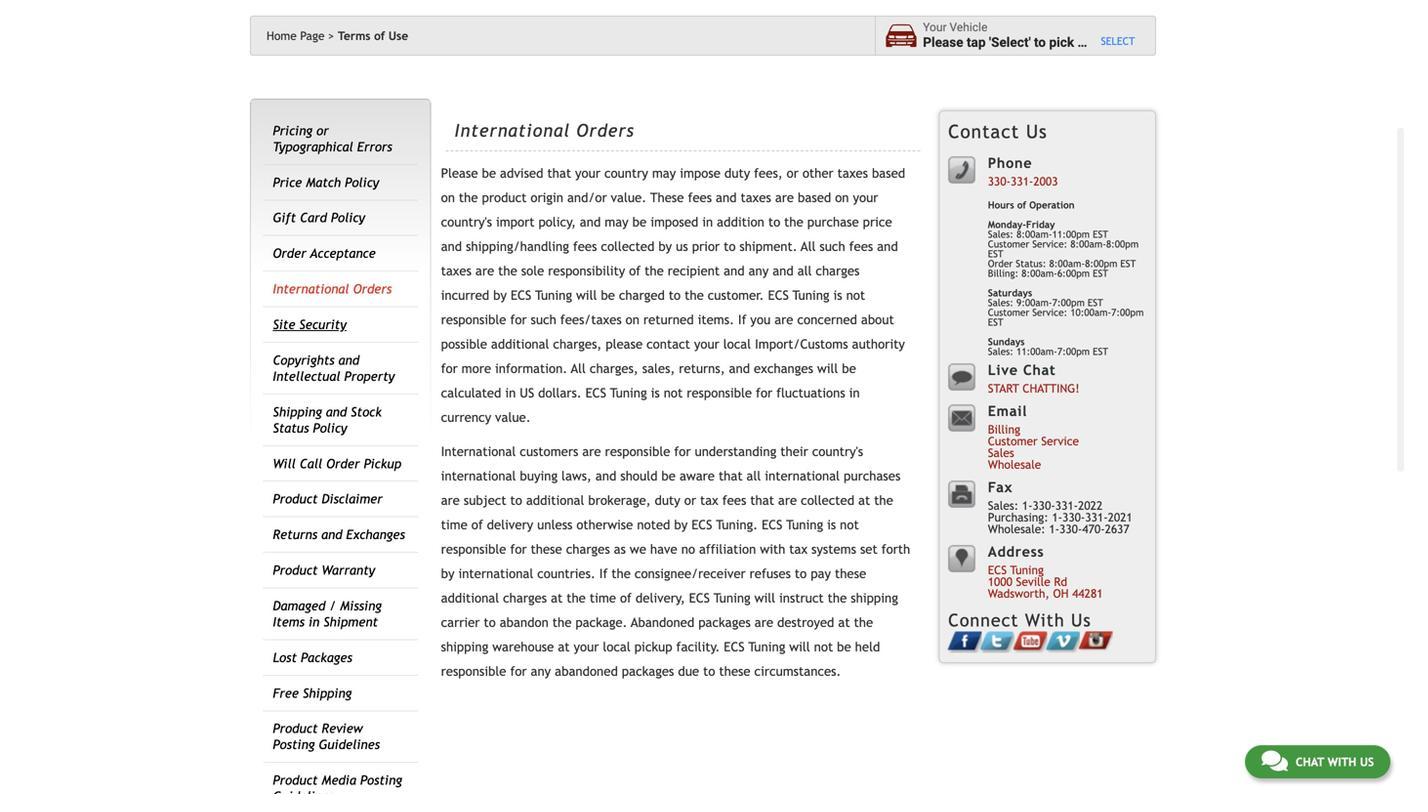 Task type: locate. For each thing, give the bounding box(es) containing it.
additional inside please be advised that your country may impose duty fees, or other taxes based on the product origin and/or value. these fees and taxes are based on your country's import policy, and may be imposed in addition to the purchase price and shipping/handling fees collected by us prior to shipment. all such fees and taxes are the sole responsibility of the recipient and any and all charges incurred by ecs tuning will be charged to the customer. ecs tuning is not responsible for such fees/taxes on returned items. if you are concerned about possible additional charges, please contact your local import/customs authority for more information. all charges, sales, returns, and exchanges will be calculated in us dollars. ecs tuning is not responsible for fluctuations in currency value.
[[491, 337, 549, 352]]

1 horizontal spatial shipping
[[851, 591, 899, 606]]

1 vertical spatial packages
[[622, 664, 674, 679]]

0 horizontal spatial all
[[747, 469, 761, 484]]

3 customer from the top
[[988, 434, 1038, 448]]

4 product from the top
[[273, 773, 318, 788]]

0 horizontal spatial any
[[531, 664, 551, 679]]

all inside international customers are responsible for understanding their country's international buying laws, and should be aware that all international purchases are subject to additional brokerage, duty or tax fees that are collected at the time of delivery unless otherwise noted by ecs tuning. ecs tuning is not responsible for these charges as we have no affiliation with tax systems set forth by international countries. if the consignee/receiver refuses to pay these additional charges at the time of delivery, ecs tuning will instruct the shipping carrier to abandon the package. abandoned packages are destroyed at the shipping warehouse at your local pickup facility. ecs tuning will not be held responsible for any abandoned packages due to these circumstances.
[[747, 469, 761, 484]]

international down currency
[[441, 444, 516, 459]]

otherwise
[[577, 517, 633, 533]]

in up prior
[[703, 215, 713, 230]]

331-
[[1011, 174, 1034, 188], [1056, 499, 1079, 512], [1086, 510, 1108, 524]]

to left the pick
[[1035, 35, 1046, 50]]

1- left 2022
[[1053, 510, 1063, 524]]

0 vertical spatial or
[[317, 123, 329, 138]]

and inside shipping and stock status policy
[[326, 404, 347, 419]]

chat inside live chat start chatting!
[[1024, 362, 1057, 378]]

international up advised
[[455, 120, 571, 141]]

0 vertical spatial us
[[1027, 121, 1048, 142]]

for down 'warehouse'
[[510, 664, 527, 679]]

product
[[273, 492, 318, 507], [273, 563, 318, 578], [273, 721, 318, 736], [273, 773, 318, 788]]

0 horizontal spatial us
[[1027, 121, 1048, 142]]

0 horizontal spatial posting
[[273, 737, 315, 752]]

these down systems
[[835, 566, 867, 581]]

order
[[273, 246, 306, 261], [988, 258, 1013, 269], [326, 456, 360, 471]]

will call order pickup
[[273, 456, 402, 471]]

country's up the purchases
[[813, 444, 864, 459]]

exchanges
[[346, 527, 405, 542]]

for
[[510, 312, 527, 327], [441, 361, 458, 376], [756, 386, 773, 401], [675, 444, 691, 459], [510, 542, 527, 557], [510, 664, 527, 679]]

policy right card
[[331, 210, 365, 225]]

charges down the purchase
[[816, 263, 860, 279]]

tuning up systems
[[787, 517, 824, 533]]

0 vertical spatial policy
[[345, 175, 379, 190]]

0 vertical spatial all
[[798, 263, 812, 279]]

phone 330-331-2003
[[988, 155, 1059, 188]]

1 horizontal spatial these
[[719, 664, 751, 679]]

with inside international customers are responsible for understanding their country's international buying laws, and should be aware that all international purchases are subject to additional brokerage, duty or tax fees that are collected at the time of delivery unless otherwise noted by ecs tuning. ecs tuning is not responsible for these charges as we have no affiliation with tax systems set forth by international countries. if the consignee/receiver refuses to pay these additional charges at the time of delivery, ecs tuning will instruct the shipping carrier to abandon the package. abandoned packages are destroyed at the shipping warehouse at your local pickup facility. ecs tuning will not be held responsible for any abandoned packages due to these circumstances.
[[760, 542, 786, 557]]

these down unless at the bottom of page
[[531, 542, 562, 557]]

product disclaimer link
[[273, 492, 383, 507]]

shipping inside shipping and stock status policy
[[273, 404, 322, 419]]

1 horizontal spatial time
[[590, 591, 616, 606]]

policy inside shipping and stock status policy
[[313, 420, 347, 436]]

all up dollars.
[[571, 361, 586, 376]]

of inside hours of operation monday-friday sales: 8:00am-11:00pm est customer service: 8:00am-8:00pm est order status: 8:00am-8:00pm est billing: 8:00am-6:00pm est saturdays sales: 9:00am-7:00pm est customer service: 10:00am-7:00pm est sundays sales: 11:00am-7:00pm est
[[1018, 199, 1027, 210]]

1 vertical spatial collected
[[801, 493, 855, 508]]

us up phone
[[1027, 121, 1048, 142]]

2 vertical spatial these
[[719, 664, 751, 679]]

1 horizontal spatial tax
[[790, 542, 808, 557]]

0 vertical spatial duty
[[725, 166, 751, 181]]

product for product warranty
[[273, 563, 318, 578]]

1 vertical spatial value.
[[495, 410, 531, 425]]

1 vertical spatial charges,
[[590, 361, 639, 376]]

1 horizontal spatial that
[[719, 469, 743, 484]]

1 vertical spatial if
[[600, 566, 608, 581]]

0 horizontal spatial based
[[798, 190, 832, 205]]

order left status: in the right of the page
[[988, 258, 1013, 269]]

0 horizontal spatial packages
[[622, 664, 674, 679]]

prior
[[692, 239, 720, 254]]

product disclaimer
[[273, 492, 383, 507]]

1 vertical spatial country's
[[813, 444, 864, 459]]

chat right comments image
[[1296, 755, 1325, 769]]

to inside your vehicle please tap 'select' to pick a vehicle
[[1035, 35, 1046, 50]]

refuses
[[750, 566, 791, 581]]

0 vertical spatial international orders
[[455, 120, 635, 141]]

and right returns,
[[729, 361, 750, 376]]

understanding
[[695, 444, 777, 459]]

330-
[[988, 174, 1011, 188], [1033, 499, 1056, 512], [1063, 510, 1086, 524], [1060, 522, 1083, 536]]

card
[[300, 210, 327, 225]]

based up price
[[872, 166, 906, 181]]

ecs up no
[[692, 517, 713, 533]]

or up the typographical
[[317, 123, 329, 138]]

11:00am-
[[1017, 346, 1058, 357]]

by up no
[[674, 517, 688, 533]]

international down their
[[765, 469, 840, 484]]

0 vertical spatial these
[[531, 542, 562, 557]]

0 vertical spatial may
[[652, 166, 676, 181]]

if inside international customers are responsible for understanding their country's international buying laws, and should be aware that all international purchases are subject to additional brokerage, duty or tax fees that are collected at the time of delivery unless otherwise noted by ecs tuning. ecs tuning is not responsible for these charges as we have no affiliation with tax systems set forth by international countries. if the consignee/receiver refuses to pay these additional charges at the time of delivery, ecs tuning will instruct the shipping carrier to abandon the package. abandoned packages are destroyed at the shipping warehouse at your local pickup facility. ecs tuning will not be held responsible for any abandoned packages due to these circumstances.
[[600, 566, 608, 581]]

country's
[[441, 215, 492, 230], [813, 444, 864, 459]]

tax left systems
[[790, 542, 808, 557]]

product up returns
[[273, 492, 318, 507]]

1 horizontal spatial us
[[1072, 610, 1092, 631]]

1 vertical spatial such
[[531, 312, 557, 327]]

posting
[[273, 737, 315, 752], [360, 773, 402, 788]]

your
[[923, 21, 947, 34]]

the down pay
[[828, 591, 847, 606]]

tuning
[[536, 288, 573, 303], [793, 288, 830, 303], [610, 386, 647, 401], [787, 517, 824, 533], [1011, 563, 1044, 577], [714, 591, 751, 606], [749, 640, 786, 655]]

policy up will call order pickup
[[313, 420, 347, 436]]

ecs right dollars.
[[586, 386, 607, 401]]

0 vertical spatial country's
[[441, 215, 492, 230]]

packages down pickup
[[622, 664, 674, 679]]

policy down 'errors'
[[345, 175, 379, 190]]

1 vertical spatial these
[[835, 566, 867, 581]]

4 sales: from the top
[[988, 499, 1019, 512]]

guidelines inside product review posting guidelines
[[319, 737, 380, 752]]

and inside international customers are responsible for understanding their country's international buying laws, and should be aware that all international purchases are subject to additional brokerage, duty or tax fees that are collected at the time of delivery unless otherwise noted by ecs tuning. ecs tuning is not responsible for these charges as we have no affiliation with tax systems set forth by international countries. if the consignee/receiver refuses to pay these additional charges at the time of delivery, ecs tuning will instruct the shipping carrier to abandon the package. abandoned packages are destroyed at the shipping warehouse at your local pickup facility. ecs tuning will not be held responsible for any abandoned packages due to these circumstances.
[[596, 469, 617, 484]]

copyrights
[[273, 353, 335, 368]]

0 horizontal spatial local
[[603, 640, 631, 655]]

product down returns
[[273, 563, 318, 578]]

taxes
[[838, 166, 868, 181], [741, 190, 772, 205], [441, 263, 472, 279]]

shipping down packages
[[303, 686, 352, 701]]

and/or
[[568, 190, 607, 205]]

1 vertical spatial local
[[603, 640, 631, 655]]

order down gift
[[273, 246, 306, 261]]

product inside product review posting guidelines
[[273, 721, 318, 736]]

collected
[[601, 239, 655, 254], [801, 493, 855, 508]]

posting inside product review posting guidelines
[[273, 737, 315, 752]]

is
[[834, 288, 843, 303], [651, 386, 660, 401], [828, 517, 836, 533]]

0 horizontal spatial order
[[273, 246, 306, 261]]

any down 'warehouse'
[[531, 664, 551, 679]]

posting down free
[[273, 737, 315, 752]]

purchasing:
[[988, 510, 1049, 524]]

1 horizontal spatial local
[[724, 337, 751, 352]]

0 horizontal spatial 331-
[[1011, 174, 1034, 188]]

country's inside please be advised that your country may impose duty fees, or other taxes based on the product origin and/or value. these fees and taxes are based on your country's import policy, and may be imposed in addition to the purchase price and shipping/handling fees collected by us prior to shipment. all such fees and taxes are the sole responsibility of the recipient and any and all charges incurred by ecs tuning will be charged to the customer. ecs tuning is not responsible for such fees/taxes on returned items. if you are concerned about possible additional charges, please contact your local import/customs authority for more information. all charges, sales, returns, and exchanges will be calculated in us dollars. ecs tuning is not responsible for fluctuations in currency value.
[[441, 215, 492, 230]]

1 vertical spatial posting
[[360, 773, 402, 788]]

tuning down sales,
[[610, 386, 647, 401]]

0 vertical spatial service:
[[1033, 238, 1068, 250]]

1 vertical spatial time
[[590, 591, 616, 606]]

your inside international customers are responsible for understanding their country's international buying laws, and should be aware that all international purchases are subject to additional brokerage, duty or tax fees that are collected at the time of delivery unless otherwise noted by ecs tuning. ecs tuning is not responsible for these charges as we have no affiliation with tax systems set forth by international countries. if the consignee/receiver refuses to pay these additional charges at the time of delivery, ecs tuning will instruct the shipping carrier to abandon the package. abandoned packages are destroyed at the shipping warehouse at your local pickup facility. ecs tuning will not be held responsible for any abandoned packages due to these circumstances.
[[574, 640, 599, 655]]

to
[[1035, 35, 1046, 50], [769, 215, 781, 230], [724, 239, 736, 254], [669, 288, 681, 303], [510, 493, 523, 508], [795, 566, 807, 581], [484, 615, 496, 630], [703, 664, 716, 679]]

your up price
[[853, 190, 879, 205]]

duty inside international customers are responsible for understanding their country's international buying laws, and should be aware that all international purchases are subject to additional brokerage, duty or tax fees that are collected at the time of delivery unless otherwise noted by ecs tuning. ecs tuning is not responsible for these charges as we have no affiliation with tax systems set forth by international countries. if the consignee/receiver refuses to pay these additional charges at the time of delivery, ecs tuning will instruct the shipping carrier to abandon the package. abandoned packages are destroyed at the shipping warehouse at your local pickup facility. ecs tuning will not be held responsible for any abandoned packages due to these circumstances.
[[655, 493, 681, 508]]

in down damaged
[[309, 614, 320, 630]]

posting inside product media posting guidelines
[[360, 773, 402, 788]]

chat down 11:00am-
[[1024, 362, 1057, 378]]

please be advised that your country may impose duty fees, or other taxes based on the product origin and/or value. these fees and taxes are based on your country's import policy, and may be imposed in addition to the purchase price and shipping/handling fees collected by us prior to shipment. all such fees and taxes are the sole responsibility of the recipient and any and all charges incurred by ecs tuning will be charged to the customer. ecs tuning is not responsible for such fees/taxes on returned items. if you are concerned about possible additional charges, please contact your local import/customs authority for more information. all charges, sales, returns, and exchanges will be calculated in us dollars. ecs tuning is not responsible for fluctuations in currency value.
[[441, 166, 906, 425]]

1 horizontal spatial collected
[[801, 493, 855, 508]]

posting for product media posting guidelines
[[360, 773, 402, 788]]

2 horizontal spatial 331-
[[1086, 510, 1108, 524]]

8:00am-
[[1017, 229, 1053, 240], [1071, 238, 1107, 250], [1050, 258, 1086, 269], [1022, 268, 1058, 279]]

2022
[[1079, 499, 1103, 512]]

6:00pm
[[1058, 268, 1090, 279]]

at
[[859, 493, 871, 508], [551, 591, 563, 606], [839, 615, 850, 630], [558, 640, 570, 655]]

and left stock
[[326, 404, 347, 419]]

1 vertical spatial tax
[[790, 542, 808, 557]]

currency
[[441, 410, 491, 425]]

sales link
[[988, 446, 1015, 459]]

8:00am- up status: in the right of the page
[[1017, 229, 1053, 240]]

tax down aware
[[700, 493, 719, 508]]

or inside pricing or typographical errors
[[317, 123, 329, 138]]

please
[[923, 35, 964, 50], [441, 166, 478, 181]]

oh
[[1054, 586, 1069, 600]]

responsible down returns,
[[687, 386, 752, 401]]

of left use
[[374, 29, 385, 43]]

1 horizontal spatial all
[[798, 263, 812, 279]]

the down countries.
[[567, 591, 586, 606]]

returned
[[644, 312, 694, 327]]

1 service: from the top
[[1033, 238, 1068, 250]]

will
[[576, 288, 597, 303], [818, 361, 838, 376], [755, 591, 776, 606], [790, 640, 811, 655]]

0 horizontal spatial shipping
[[441, 640, 489, 655]]

1 sales: from the top
[[988, 229, 1014, 240]]

abandoned
[[631, 615, 695, 630]]

0 vertical spatial time
[[441, 517, 468, 533]]

2 service: from the top
[[1033, 307, 1068, 318]]

based down other
[[798, 190, 832, 205]]

warehouse
[[493, 640, 554, 655]]

product for product disclaimer
[[273, 492, 318, 507]]

product media posting guidelines
[[273, 773, 402, 794]]

0 horizontal spatial country's
[[441, 215, 492, 230]]

2 vertical spatial or
[[685, 493, 697, 508]]

0 vertical spatial value.
[[611, 190, 647, 205]]

taxes up incurred
[[441, 263, 472, 279]]

0 vertical spatial that
[[548, 166, 572, 181]]

0 horizontal spatial chat
[[1024, 362, 1057, 378]]

for up "information."
[[510, 312, 527, 327]]

exchanges
[[754, 361, 814, 376]]

security
[[299, 317, 347, 332]]

0 vertical spatial local
[[724, 337, 751, 352]]

any down shipment.
[[749, 263, 769, 279]]

policy for gift card policy
[[331, 210, 365, 225]]

service: left '10:00am-'
[[1033, 307, 1068, 318]]

product left media
[[273, 773, 318, 788]]

charges,
[[553, 337, 602, 352], [590, 361, 639, 376]]

7:00pm right '9:00am-'
[[1112, 307, 1144, 318]]

1 horizontal spatial posting
[[360, 773, 402, 788]]

billing:
[[988, 268, 1019, 279]]

recipient
[[668, 263, 720, 279]]

product review posting guidelines link
[[273, 721, 380, 752]]

information.
[[495, 361, 568, 376]]

3 product from the top
[[273, 721, 318, 736]]

8:00pm down 11:00pm
[[1086, 258, 1118, 269]]

will down responsibility
[[576, 288, 597, 303]]

0 horizontal spatial taxes
[[441, 263, 472, 279]]

330- inside phone 330-331-2003
[[988, 174, 1011, 188]]

1 customer from the top
[[988, 238, 1030, 250]]

331- inside phone 330-331-2003
[[1011, 174, 1034, 188]]

all inside please be advised that your country may impose duty fees, or other taxes based on the product origin and/or value. these fees and taxes are based on your country's import policy, and may be imposed in addition to the purchase price and shipping/handling fees collected by us prior to shipment. all such fees and taxes are the sole responsibility of the recipient and any and all charges incurred by ecs tuning will be charged to the customer. ecs tuning is not responsible for such fees/taxes on returned items. if you are concerned about possible additional charges, please contact your local import/customs authority for more information. all charges, sales, returns, and exchanges will be calculated in us dollars. ecs tuning is not responsible for fluctuations in currency value.
[[798, 263, 812, 279]]

collected inside international customers are responsible for understanding their country's international buying laws, and should be aware that all international purchases are subject to additional brokerage, duty or tax fees that are collected at the time of delivery unless otherwise noted by ecs tuning. ecs tuning is not responsible for these charges as we have no affiliation with tax systems set forth by international countries. if the consignee/receiver refuses to pay these additional charges at the time of delivery, ecs tuning will instruct the shipping carrier to abandon the package. abandoned packages are destroyed at the shipping warehouse at your local pickup facility. ecs tuning will not be held responsible for any abandoned packages due to these circumstances.
[[801, 493, 855, 508]]

330- down phone
[[988, 174, 1011, 188]]

1 vertical spatial service:
[[1033, 307, 1068, 318]]

1 horizontal spatial country's
[[813, 444, 864, 459]]

monday-
[[988, 219, 1027, 230]]

warranty
[[322, 563, 375, 578]]

1 product from the top
[[273, 492, 318, 507]]

product warranty
[[273, 563, 375, 578]]

if inside please be advised that your country may impose duty fees, or other taxes based on the product origin and/or value. these fees and taxes are based on your country's import policy, and may be imposed in addition to the purchase price and shipping/handling fees collected by us prior to shipment. all such fees and taxes are the sole responsibility of the recipient and any and all charges incurred by ecs tuning will be charged to the customer. ecs tuning is not responsible for such fees/taxes on returned items. if you are concerned about possible additional charges, please contact your local import/customs authority for more information. all charges, sales, returns, and exchanges will be calculated in us dollars. ecs tuning is not responsible for fluctuations in currency value.
[[738, 312, 747, 327]]

damaged / missing items in shipment link
[[273, 598, 382, 630]]

packages
[[699, 615, 751, 630], [622, 664, 674, 679]]

guidelines
[[319, 737, 380, 752], [273, 789, 334, 794]]

at down the purchases
[[859, 493, 871, 508]]

2 vertical spatial international
[[441, 444, 516, 459]]

any inside international customers are responsible for understanding their country's international buying laws, and should be aware that all international purchases are subject to additional brokerage, duty or tax fees that are collected at the time of delivery unless otherwise noted by ecs tuning. ecs tuning is not responsible for these charges as we have no affiliation with tax systems set forth by international countries. if the consignee/receiver refuses to pay these additional charges at the time of delivery, ecs tuning will instruct the shipping carrier to abandon the package. abandoned packages are destroyed at the shipping warehouse at your local pickup facility. ecs tuning will not be held responsible for any abandoned packages due to these circumstances.
[[531, 664, 551, 679]]

pay
[[811, 566, 831, 581]]

product inside product media posting guidelines
[[273, 773, 318, 788]]

2 horizontal spatial that
[[751, 493, 775, 508]]

please inside please be advised that your country may impose duty fees, or other taxes based on the product origin and/or value. these fees and taxes are based on your country's import policy, and may be imposed in addition to the purchase price and shipping/handling fees collected by us prior to shipment. all such fees and taxes are the sole responsibility of the recipient and any and all charges incurred by ecs tuning will be charged to the customer. ecs tuning is not responsible for such fees/taxes on returned items. if you are concerned about possible additional charges, please contact your local import/customs authority for more information. all charges, sales, returns, and exchanges will be calculated in us dollars. ecs tuning is not responsible for fluctuations in currency value.
[[441, 166, 478, 181]]

with right comments image
[[1328, 755, 1357, 769]]

product warranty link
[[273, 563, 375, 578]]

0 horizontal spatial tax
[[700, 493, 719, 508]]

us
[[676, 239, 688, 254]]

product review posting guidelines
[[273, 721, 380, 752]]

time down the subject
[[441, 517, 468, 533]]

collected up responsibility
[[601, 239, 655, 254]]

order acceptance
[[273, 246, 376, 261]]

live
[[988, 362, 1019, 378]]

order inside hours of operation monday-friday sales: 8:00am-11:00pm est customer service: 8:00am-8:00pm est order status: 8:00am-8:00pm est billing: 8:00am-6:00pm est saturdays sales: 9:00am-7:00pm est customer service: 10:00am-7:00pm est sundays sales: 11:00am-7:00pm est
[[988, 258, 1013, 269]]

0 horizontal spatial duty
[[655, 493, 681, 508]]

us for connect
[[1072, 610, 1092, 631]]

0 vertical spatial charges
[[816, 263, 860, 279]]

friday
[[1027, 219, 1056, 230]]

2 horizontal spatial order
[[988, 258, 1013, 269]]

are left the subject
[[441, 493, 460, 508]]

1 vertical spatial all
[[747, 469, 761, 484]]

pickup
[[635, 640, 673, 655]]

'select'
[[990, 35, 1031, 50]]

service:
[[1033, 238, 1068, 250], [1033, 307, 1068, 318]]

in right fluctuations
[[850, 386, 860, 401]]

service: down friday
[[1033, 238, 1068, 250]]

that up the origin
[[548, 166, 572, 181]]

0 horizontal spatial these
[[531, 542, 562, 557]]

policy,
[[539, 215, 576, 230]]

0 horizontal spatial all
[[571, 361, 586, 376]]

free
[[273, 686, 299, 701]]

charges inside please be advised that your country may impose duty fees, or other taxes based on the product origin and/or value. these fees and taxes are based on your country's import policy, and may be imposed in addition to the purchase price and shipping/handling fees collected by us prior to shipment. all such fees and taxes are the sole responsibility of the recipient and any and all charges incurred by ecs tuning will be charged to the customer. ecs tuning is not responsible for such fees/taxes on returned items. if you are concerned about possible additional charges, please contact your local import/customs authority for more information. all charges, sales, returns, and exchanges will be calculated in us dollars. ecs tuning is not responsible for fluctuations in currency value.
[[816, 263, 860, 279]]

1 horizontal spatial any
[[749, 263, 769, 279]]

systems
[[812, 542, 857, 557]]

1 horizontal spatial order
[[326, 456, 360, 471]]

guidelines inside product media posting guidelines
[[273, 789, 334, 794]]

1 vertical spatial duty
[[655, 493, 681, 508]]

2 product from the top
[[273, 563, 318, 578]]

on left product
[[441, 190, 455, 205]]

1 horizontal spatial such
[[820, 239, 846, 254]]

intellectual
[[273, 369, 341, 384]]

laws,
[[562, 469, 592, 484]]

policy for price match policy
[[345, 175, 379, 190]]

home
[[267, 29, 297, 43]]

if left you
[[738, 312, 747, 327]]

1 horizontal spatial or
[[685, 493, 697, 508]]

international up site security
[[273, 281, 349, 297]]

to up delivery
[[510, 493, 523, 508]]

fees inside international customers are responsible for understanding their country's international buying laws, and should be aware that all international purchases are subject to additional brokerage, duty or tax fees that are collected at the time of delivery unless otherwise noted by ecs tuning. ecs tuning is not responsible for these charges as we have no affiliation with tax systems set forth by international countries. if the consignee/receiver refuses to pay these additional charges at the time of delivery, ecs tuning will instruct the shipping carrier to abandon the package. abandoned packages are destroyed at the shipping warehouse at your local pickup facility. ecs tuning will not be held responsible for any abandoned packages due to these circumstances.
[[723, 493, 747, 508]]

be left held
[[837, 640, 852, 655]]

international orders up advised
[[455, 120, 635, 141]]

0 vertical spatial please
[[923, 35, 964, 50]]

0 horizontal spatial please
[[441, 166, 478, 181]]

these
[[651, 190, 684, 205]]

0 vertical spatial customer
[[988, 238, 1030, 250]]

0 vertical spatial shipping
[[851, 591, 899, 606]]

0 vertical spatial international
[[455, 120, 571, 141]]

imposed
[[651, 215, 699, 230]]

any inside please be advised that your country may impose duty fees, or other taxes based on the product origin and/or value. these fees and taxes are based on your country's import policy, and may be imposed in addition to the purchase price and shipping/handling fees collected by us prior to shipment. all such fees and taxes are the sole responsibility of the recipient and any and all charges incurred by ecs tuning will be charged to the customer. ecs tuning is not responsible for such fees/taxes on returned items. if you are concerned about possible additional charges, please contact your local import/customs authority for more information. all charges, sales, returns, and exchanges will be calculated in us dollars. ecs tuning is not responsible for fluctuations in currency value.
[[749, 263, 769, 279]]

at right destroyed
[[839, 615, 850, 630]]

duty inside please be advised that your country may impose duty fees, or other taxes based on the product origin and/or value. these fees and taxes are based on your country's import policy, and may be imposed in addition to the purchase price and shipping/handling fees collected by us prior to shipment. all such fees and taxes are the sole responsibility of the recipient and any and all charges incurred by ecs tuning will be charged to the customer. ecs tuning is not responsible for such fees/taxes on returned items. if you are concerned about possible additional charges, please contact your local import/customs authority for more information. all charges, sales, returns, and exchanges will be calculated in us dollars. ecs tuning is not responsible for fluctuations in currency value.
[[725, 166, 751, 181]]

or
[[317, 123, 329, 138], [787, 166, 799, 181], [685, 493, 697, 508]]

these
[[531, 542, 562, 557], [835, 566, 867, 581], [719, 664, 751, 679]]

is inside international customers are responsible for understanding their country's international buying laws, and should be aware that all international purchases are subject to additional brokerage, duty or tax fees that are collected at the time of delivery unless otherwise noted by ecs tuning. ecs tuning is not responsible for these charges as we have no affiliation with tax systems set forth by international countries. if the consignee/receiver refuses to pay these additional charges at the time of delivery, ecs tuning will instruct the shipping carrier to abandon the package. abandoned packages are destroyed at the shipping warehouse at your local pickup facility. ecs tuning will not be held responsible for any abandoned packages due to these circumstances.
[[828, 517, 836, 533]]

1 horizontal spatial charges
[[566, 542, 610, 557]]

be left the imposed
[[633, 215, 647, 230]]

0 vertical spatial posting
[[273, 737, 315, 752]]

chat with us
[[1296, 755, 1375, 769]]

sales: down billing:
[[988, 297, 1014, 308]]

2 sales: from the top
[[988, 297, 1014, 308]]

1 vertical spatial any
[[531, 664, 551, 679]]

or right the 'fees,'
[[787, 166, 799, 181]]

product
[[482, 190, 527, 205]]

0 vertical spatial any
[[749, 263, 769, 279]]

1 vertical spatial guidelines
[[273, 789, 334, 794]]

are down the 'fees,'
[[776, 190, 794, 205]]

1 vertical spatial based
[[798, 190, 832, 205]]

to up the returned
[[669, 288, 681, 303]]

should
[[621, 469, 658, 484]]

order right call on the bottom
[[326, 456, 360, 471]]

for down delivery
[[510, 542, 527, 557]]

1 vertical spatial customer
[[988, 307, 1030, 318]]

instruct
[[780, 591, 824, 606]]

1 vertical spatial 8:00pm
[[1086, 258, 1118, 269]]

shipping down set
[[851, 591, 899, 606]]

additional
[[491, 337, 549, 352], [526, 493, 585, 508], [441, 591, 499, 606]]

and up 'property'
[[339, 353, 360, 368]]

and up customer.
[[724, 263, 745, 279]]

chat with us link
[[1245, 745, 1391, 779]]

abandoned
[[555, 664, 618, 679]]

0 vertical spatial if
[[738, 312, 747, 327]]

1 vertical spatial taxes
[[741, 190, 772, 205]]

billing link
[[988, 422, 1021, 436]]

1 vertical spatial shipping
[[441, 640, 489, 655]]

time up "package."
[[590, 591, 616, 606]]

comments image
[[1262, 749, 1288, 773]]

and up addition
[[716, 190, 737, 205]]



Task type: vqa. For each thing, say whether or not it's contained in the screenshot.
Add To Cart button corresponding to $51.40
no



Task type: describe. For each thing, give the bounding box(es) containing it.
shipping and stock status policy link
[[273, 404, 382, 436]]

and inside the copyrights and intellectual property
[[339, 353, 360, 368]]

1 horizontal spatial based
[[872, 166, 906, 181]]

1 vertical spatial with
[[1328, 755, 1357, 769]]

international inside international customers are responsible for understanding their country's international buying laws, and should be aware that all international purchases are subject to additional brokerage, duty or tax fees that are collected at the time of delivery unless otherwise noted by ecs tuning. ecs tuning is not responsible for these charges as we have no affiliation with tax systems set forth by international countries. if the consignee/receiver refuses to pay these additional charges at the time of delivery, ecs tuning will instruct the shipping carrier to abandon the package. abandoned packages are destroyed at the shipping warehouse at your local pickup facility. ecs tuning will not be held responsible for any abandoned packages due to these circumstances.
[[441, 444, 516, 459]]

0 vertical spatial all
[[801, 239, 816, 254]]

international down delivery
[[459, 566, 534, 581]]

0 vertical spatial such
[[820, 239, 846, 254]]

destroyed
[[778, 615, 835, 630]]

8:00am- up the 6:00pm
[[1071, 238, 1107, 250]]

ecs up you
[[768, 288, 789, 303]]

collected inside please be advised that your country may impose duty fees, or other taxes based on the product origin and/or value. these fees and taxes are based on your country's import policy, and may be imposed in addition to the purchase price and shipping/handling fees collected by us prior to shipment. all such fees and taxes are the sole responsibility of the recipient and any and all charges incurred by ecs tuning will be charged to the customer. ecs tuning is not responsible for such fees/taxes on returned items. if you are concerned about possible additional charges, please contact your local import/customs authority for more information. all charges, sales, returns, and exchanges will be calculated in us dollars. ecs tuning is not responsible for fluctuations in currency value.
[[601, 239, 655, 254]]

shipment.
[[740, 239, 798, 254]]

country's inside international customers are responsible for understanding their country's international buying laws, and should be aware that all international purchases are subject to additional brokerage, duty or tax fees that are collected at the time of delivery unless otherwise noted by ecs tuning. ecs tuning is not responsible for these charges as we have no affiliation with tax systems set forth by international countries. if the consignee/receiver refuses to pay these additional charges at the time of delivery, ecs tuning will instruct the shipping carrier to abandon the package. abandoned packages are destroyed at the shipping warehouse at your local pickup facility. ecs tuning will not be held responsible for any abandoned packages due to these circumstances.
[[813, 444, 864, 459]]

sales
[[988, 446, 1015, 459]]

be down authority
[[842, 361, 857, 376]]

charged
[[619, 288, 665, 303]]

with
[[1026, 610, 1065, 631]]

2 vertical spatial additional
[[441, 591, 499, 606]]

7:00pm down '10:00am-'
[[1058, 346, 1090, 357]]

at up abandoned
[[558, 640, 570, 655]]

start chatting! link
[[988, 381, 1080, 395]]

pricing
[[273, 123, 313, 138]]

the left product
[[459, 190, 478, 205]]

media
[[322, 773, 356, 788]]

fees,
[[754, 166, 783, 181]]

0 vertical spatial 8:00pm
[[1107, 238, 1139, 250]]

possible
[[441, 337, 487, 352]]

responsible down carrier at the left bottom
[[441, 664, 507, 679]]

2 horizontal spatial these
[[835, 566, 867, 581]]

1 horizontal spatial on
[[626, 312, 640, 327]]

fees/taxes
[[561, 312, 622, 327]]

to left pay
[[795, 566, 807, 581]]

free shipping
[[273, 686, 352, 701]]

shipment
[[324, 614, 378, 630]]

your up returns,
[[694, 337, 720, 352]]

470-
[[1083, 522, 1106, 536]]

gift card policy link
[[273, 210, 365, 225]]

us for chat
[[1361, 755, 1375, 769]]

ecs right tuning.
[[762, 517, 783, 533]]

0 horizontal spatial charges
[[503, 591, 547, 606]]

sales: inside fax sales: 1-330-331-2022 purchasing: 1-330-331-2021 wholesale: 1-330-470-2637
[[988, 499, 1019, 512]]

or inside please be advised that your country may impose duty fees, or other taxes based on the product origin and/or value. these fees and taxes are based on your country's import policy, and may be imposed in addition to the purchase price and shipping/handling fees collected by us prior to shipment. all such fees and taxes are the sole responsibility of the recipient and any and all charges incurred by ecs tuning will be charged to the customer. ecs tuning is not responsible for such fees/taxes on returned items. if you are concerned about possible additional charges, please contact your local import/customs authority for more information. all charges, sales, returns, and exchanges will be calculated in us dollars. ecs tuning is not responsible for fluctuations in currency value.
[[787, 166, 799, 181]]

0 horizontal spatial time
[[441, 517, 468, 533]]

that inside please be advised that your country may impose duty fees, or other taxes based on the product origin and/or value. these fees and taxes are based on your country's import policy, and may be imposed in addition to the purchase price and shipping/handling fees collected by us prior to shipment. all such fees and taxes are the sole responsibility of the recipient and any and all charges incurred by ecs tuning will be charged to the customer. ecs tuning is not responsible for such fees/taxes on returned items. if you are concerned about possible additional charges, please contact your local import/customs authority for more information. all charges, sales, returns, and exchanges will be calculated in us dollars. ecs tuning is not responsible for fluctuations in currency value.
[[548, 166, 572, 181]]

1 horizontal spatial 331-
[[1056, 499, 1079, 512]]

0 vertical spatial charges,
[[553, 337, 602, 352]]

lost packages
[[273, 650, 353, 665]]

consignee/receiver
[[635, 566, 746, 581]]

please inside your vehicle please tap 'select' to pick a vehicle
[[923, 35, 964, 50]]

in left us
[[505, 386, 516, 401]]

typographical
[[273, 139, 353, 154]]

responsibility
[[548, 263, 625, 279]]

call
[[300, 456, 323, 471]]

tuning up the circumstances. in the bottom right of the page
[[749, 640, 786, 655]]

fax
[[988, 479, 1013, 495]]

be up the fees/taxes on the top
[[601, 288, 615, 303]]

calculated
[[441, 386, 502, 401]]

tuning down the sole
[[536, 288, 573, 303]]

fluctuations
[[777, 386, 846, 401]]

are down their
[[779, 493, 797, 508]]

by up carrier at the left bottom
[[441, 566, 455, 581]]

1 vertical spatial may
[[605, 215, 629, 230]]

select
[[1101, 35, 1136, 47]]

will down refuses on the bottom right of page
[[755, 591, 776, 606]]

the down recipient
[[685, 288, 704, 303]]

subject
[[464, 493, 507, 508]]

responsible down incurred
[[441, 312, 507, 327]]

facility.
[[677, 640, 720, 655]]

aware
[[680, 469, 715, 484]]

errors
[[357, 139, 392, 154]]

1- up wholesale:
[[1023, 499, 1033, 512]]

in inside "damaged / missing items in shipment"
[[309, 614, 320, 630]]

page
[[300, 29, 325, 43]]

the down the purchases
[[875, 493, 894, 508]]

tuning down refuses on the bottom right of page
[[714, 591, 751, 606]]

2 customer from the top
[[988, 307, 1030, 318]]

0 horizontal spatial value.
[[495, 410, 531, 425]]

the left the sole
[[498, 263, 518, 279]]

by left us
[[659, 239, 672, 254]]

0 horizontal spatial such
[[531, 312, 557, 327]]

purchases
[[844, 469, 901, 484]]

not down destroyed
[[814, 640, 834, 655]]

have
[[651, 542, 678, 557]]

not down sales,
[[664, 386, 683, 401]]

price match policy link
[[273, 175, 379, 190]]

tap
[[967, 35, 986, 50]]

international orders link
[[273, 281, 392, 297]]

product for product review posting guidelines
[[273, 721, 318, 736]]

your up and/or at the top
[[575, 166, 601, 181]]

1 horizontal spatial orders
[[577, 120, 635, 141]]

2637
[[1106, 522, 1130, 536]]

match
[[306, 175, 341, 190]]

8:00am- up '9:00am-'
[[1022, 268, 1058, 279]]

vehicle
[[1089, 35, 1131, 50]]

for left more at the left top
[[441, 361, 458, 376]]

you
[[751, 312, 771, 327]]

local inside please be advised that your country may impose duty fees, or other taxes based on the product origin and/or value. these fees and taxes are based on your country's import policy, and may be imposed in addition to the purchase price and shipping/handling fees collected by us prior to shipment. all such fees and taxes are the sole responsibility of the recipient and any and all charges incurred by ecs tuning will be charged to the customer. ecs tuning is not responsible for such fees/taxes on returned items. if you are concerned about possible additional charges, please contact your local import/customs authority for more information. all charges, sales, returns, and exchanges will be calculated in us dollars. ecs tuning is not responsible for fluctuations in currency value.
[[724, 337, 751, 352]]

affiliation
[[699, 542, 756, 557]]

the right abandon
[[553, 615, 572, 630]]

1 vertical spatial is
[[651, 386, 660, 401]]

1 vertical spatial international
[[273, 281, 349, 297]]

contact
[[949, 121, 1020, 142]]

will up fluctuations
[[818, 361, 838, 376]]

product for product media posting guidelines
[[273, 773, 318, 788]]

ecs right facility.
[[724, 640, 745, 655]]

more
[[462, 361, 491, 376]]

2 vertical spatial that
[[751, 493, 775, 508]]

2 horizontal spatial on
[[836, 190, 849, 205]]

pick
[[1050, 35, 1075, 50]]

0 vertical spatial tax
[[700, 493, 719, 508]]

and down "product disclaimer"
[[321, 527, 342, 542]]

and down and/or at the top
[[580, 215, 601, 230]]

missing
[[340, 598, 382, 613]]

hours
[[988, 199, 1015, 210]]

fees up responsibility
[[573, 239, 597, 254]]

gift
[[273, 210, 296, 225]]

sundays
[[988, 336, 1025, 347]]

1 vertical spatial that
[[719, 469, 743, 484]]

tuning up 'concerned'
[[793, 288, 830, 303]]

price
[[863, 215, 893, 230]]

9:00am-
[[1017, 297, 1053, 308]]

1 vertical spatial charges
[[566, 542, 610, 557]]

the up held
[[854, 615, 874, 630]]

0 horizontal spatial on
[[441, 190, 455, 205]]

concerned
[[798, 312, 858, 327]]

are up laws,
[[583, 444, 601, 459]]

origin
[[531, 190, 564, 205]]

330- left 2637
[[1063, 510, 1086, 524]]

or inside international customers are responsible for understanding their country's international buying laws, and should be aware that all international purchases are subject to additional brokerage, duty or tax fees that are collected at the time of delivery unless otherwise noted by ecs tuning. ecs tuning is not responsible for these charges as we have no affiliation with tax systems set forth by international countries. if the consignee/receiver refuses to pay these additional charges at the time of delivery, ecs tuning will instruct the shipping carrier to abandon the package. abandoned packages are destroyed at the shipping warehouse at your local pickup facility. ecs tuning will not be held responsible for any abandoned packages due to these circumstances.
[[685, 493, 697, 508]]

items
[[273, 614, 305, 630]]

email billing customer service sales wholesale
[[988, 403, 1080, 471]]

2003
[[1034, 174, 1059, 188]]

due
[[678, 664, 700, 679]]

at down countries.
[[551, 591, 563, 606]]

of inside please be advised that your country may impose duty fees, or other taxes based on the product origin and/or value. these fees and taxes are based on your country's import policy, and may be imposed in addition to the purchase price and shipping/handling fees collected by us prior to shipment. all such fees and taxes are the sole responsibility of the recipient and any and all charges incurred by ecs tuning will be charged to the customer. ecs tuning is not responsible for such fees/taxes on returned items. if you are concerned about possible additional charges, please contact your local import/customs authority for more information. all charges, sales, returns, and exchanges will be calculated in us dollars. ecs tuning is not responsible for fluctuations in currency value.
[[629, 263, 641, 279]]

1 vertical spatial additional
[[526, 493, 585, 508]]

be up product
[[482, 166, 496, 181]]

packages
[[301, 650, 353, 665]]

international up the subject
[[441, 469, 516, 484]]

are right you
[[775, 312, 794, 327]]

to right due
[[703, 664, 716, 679]]

ecs down the sole
[[511, 288, 532, 303]]

circumstances.
[[755, 664, 841, 679]]

to right carrier at the left bottom
[[484, 615, 496, 630]]

product media posting guidelines link
[[273, 773, 402, 794]]

and down price
[[878, 239, 899, 254]]

local inside international customers are responsible for understanding their country's international buying laws, and should be aware that all international purchases are subject to additional brokerage, duty or tax fees that are collected at the time of delivery unless otherwise noted by ecs tuning. ecs tuning is not responsible for these charges as we have no affiliation with tax systems set forth by international countries. if the consignee/receiver refuses to pay these additional charges at the time of delivery, ecs tuning will instruct the shipping carrier to abandon the package. abandoned packages are destroyed at the shipping warehouse at your local pickup facility. ecs tuning will not be held responsible for any abandoned packages due to these circumstances.
[[603, 640, 631, 655]]

2 horizontal spatial taxes
[[838, 166, 868, 181]]

us
[[520, 386, 535, 401]]

import
[[496, 215, 535, 230]]

fees down price
[[850, 239, 874, 254]]

responsible up should
[[605, 444, 671, 459]]

the down as on the left of page
[[612, 566, 631, 581]]

tuning inside address ecs tuning 1000 seville rd wadsworth, oh 44281
[[1011, 563, 1044, 577]]

0 horizontal spatial international orders
[[273, 281, 392, 297]]

the up shipment.
[[785, 215, 804, 230]]

lost
[[273, 650, 297, 665]]

vehicle
[[950, 21, 988, 34]]

guidelines for media
[[273, 789, 334, 794]]

are up incurred
[[476, 263, 495, 279]]

not up systems
[[840, 517, 859, 533]]

delivery
[[487, 517, 534, 533]]

and up incurred
[[441, 239, 462, 254]]

ecs inside address ecs tuning 1000 seville rd wadsworth, oh 44281
[[988, 563, 1007, 577]]

/
[[330, 598, 336, 613]]

copyrights and intellectual property
[[273, 353, 395, 384]]

fees down impose at top
[[688, 190, 712, 205]]

posting for product review posting guidelines
[[273, 737, 315, 752]]

unless
[[537, 517, 573, 533]]

customer inside email billing customer service sales wholesale
[[988, 434, 1038, 448]]

will up the circumstances. in the bottom right of the page
[[790, 640, 811, 655]]

status
[[273, 420, 309, 436]]

damaged / missing items in shipment
[[273, 598, 382, 630]]

your vehicle please tap 'select' to pick a vehicle
[[923, 21, 1131, 50]]

sales,
[[643, 361, 675, 376]]

international customers are responsible for understanding their country's international buying laws, and should be aware that all international purchases are subject to additional brokerage, duty or tax fees that are collected at the time of delivery unless otherwise noted by ecs tuning. ecs tuning is not responsible for these charges as we have no affiliation with tax systems set forth by international countries. if the consignee/receiver refuses to pay these additional charges at the time of delivery, ecs tuning will instruct the shipping carrier to abandon the package. abandoned packages are destroyed at the shipping warehouse at your local pickup facility. ecs tuning will not be held responsible for any abandoned packages due to these circumstances.
[[441, 444, 911, 679]]

the up charged on the top left of page
[[645, 263, 664, 279]]

0 vertical spatial is
[[834, 288, 843, 303]]

rd
[[1055, 575, 1068, 588]]

gift card policy
[[273, 210, 365, 225]]

will call order pickup link
[[273, 456, 402, 471]]

0 vertical spatial packages
[[699, 615, 751, 630]]

package.
[[576, 615, 628, 630]]

held
[[855, 640, 881, 655]]

7:00pm down the 6:00pm
[[1053, 297, 1085, 308]]

terms
[[338, 29, 371, 43]]

ecs down consignee/receiver
[[689, 591, 710, 606]]

no
[[682, 542, 696, 557]]

10:00am-
[[1071, 307, 1112, 318]]

1 vertical spatial all
[[571, 361, 586, 376]]

by right incurred
[[493, 288, 507, 303]]

1 vertical spatial chat
[[1296, 755, 1325, 769]]

1 vertical spatial orders
[[353, 281, 392, 297]]

1- right wholesale:
[[1050, 522, 1060, 536]]

guidelines for review
[[319, 737, 380, 752]]

330- down 2022
[[1060, 522, 1083, 536]]

phone
[[988, 155, 1033, 171]]

3 sales: from the top
[[988, 346, 1014, 357]]

not up about
[[847, 288, 866, 303]]

about
[[862, 312, 895, 327]]

review
[[322, 721, 363, 736]]

be left aware
[[662, 469, 676, 484]]

and down shipment.
[[773, 263, 794, 279]]

1 vertical spatial shipping
[[303, 686, 352, 701]]

country
[[605, 166, 649, 181]]

for up aware
[[675, 444, 691, 459]]

330- up wholesale:
[[1033, 499, 1056, 512]]

of down the subject
[[472, 517, 483, 533]]

incurred
[[441, 288, 490, 303]]

responsible down delivery
[[441, 542, 507, 557]]

8:00am- down 11:00pm
[[1050, 258, 1086, 269]]

wholesale
[[988, 458, 1042, 471]]

are left destroyed
[[755, 615, 774, 630]]



